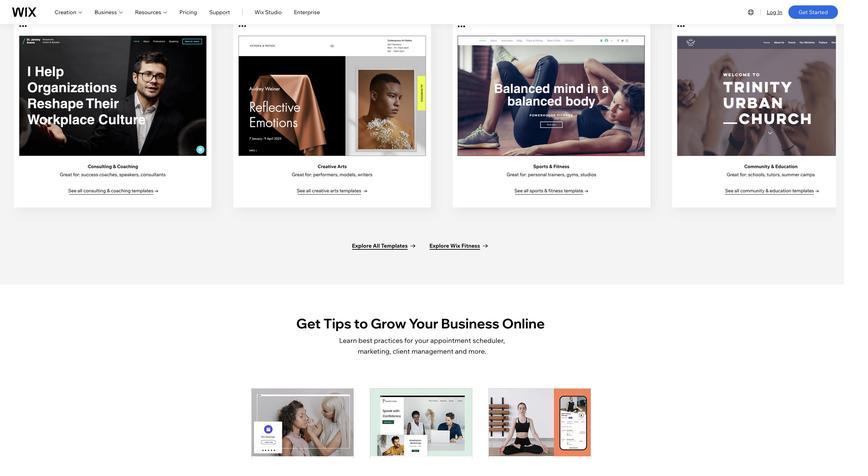 Task type: vqa. For each thing, say whether or not it's contained in the screenshot.
Wix to the right
yes



Task type: locate. For each thing, give the bounding box(es) containing it.
1 explore from the left
[[352, 242, 372, 249]]

0 horizontal spatial explore
[[352, 242, 372, 249]]

enterprise
[[294, 9, 320, 15]]

resources
[[135, 9, 161, 15]]

creation
[[55, 9, 76, 15]]

2 explore from the left
[[429, 242, 449, 249]]

wix left fitness
[[450, 242, 460, 249]]

to
[[354, 315, 368, 332]]

business
[[94, 9, 117, 15], [441, 315, 499, 332]]

get tips to grow your business online
[[296, 315, 545, 332]]

1 horizontal spatial get
[[799, 9, 808, 15]]

grow
[[371, 315, 406, 332]]

learn best practices for your appointment scheduler, marketing, client management and more.
[[339, 336, 505, 356]]

pricing link
[[179, 8, 197, 16]]

get left tips
[[296, 315, 321, 332]]

0 horizontal spatial business
[[94, 9, 117, 15]]

get left started
[[799, 9, 808, 15]]

explore for explore all templates
[[352, 242, 372, 249]]

your
[[409, 315, 438, 332]]

explore left fitness
[[429, 242, 449, 249]]

explore wix fitness
[[429, 242, 480, 249]]

1 horizontal spatial explore
[[429, 242, 449, 249]]

explore left all
[[352, 242, 372, 249]]

and
[[455, 347, 467, 356]]

0 vertical spatial business
[[94, 9, 117, 15]]

get for get tips to grow your business online
[[296, 315, 321, 332]]

support
[[209, 9, 230, 15]]

1 horizontal spatial wix
[[450, 242, 460, 249]]

management
[[412, 347, 454, 356]]

business button
[[94, 8, 123, 16]]

0 horizontal spatial wix
[[255, 9, 264, 15]]

log in link
[[767, 8, 782, 16]]

your
[[415, 336, 429, 345]]

image of public speaking courses website image
[[370, 388, 473, 457]]

0 horizontal spatial get
[[296, 315, 321, 332]]

0 vertical spatial get
[[799, 9, 808, 15]]

resources button
[[135, 8, 167, 16]]

support link
[[209, 8, 230, 16]]

explore
[[352, 242, 372, 249], [429, 242, 449, 249]]

wix studio link
[[255, 8, 282, 16]]

get
[[799, 9, 808, 15], [296, 315, 321, 332]]

wix
[[255, 9, 264, 15], [450, 242, 460, 249]]

wix left studio
[[255, 9, 264, 15]]

marketing,
[[358, 347, 391, 356]]

list
[[226, 381, 617, 460]]

1 vertical spatial get
[[296, 315, 321, 332]]

1 horizontal spatial business
[[441, 315, 499, 332]]

get started link
[[788, 5, 838, 19]]

image of yoga studio website image
[[489, 388, 592, 457]]



Task type: describe. For each thing, give the bounding box(es) containing it.
for
[[404, 336, 413, 345]]

explore all templates
[[352, 242, 408, 249]]

started
[[809, 9, 828, 15]]

practices
[[374, 336, 403, 345]]

appointment
[[430, 336, 471, 345]]

online
[[502, 315, 545, 332]]

best
[[358, 336, 372, 345]]

explore all templates link
[[352, 241, 418, 251]]

scheduler,
[[473, 336, 505, 345]]

pricing
[[179, 9, 197, 15]]

client
[[393, 347, 410, 356]]

log
[[767, 9, 776, 15]]

enterprise link
[[294, 8, 320, 16]]

wix studio
[[255, 9, 282, 15]]

learn
[[339, 336, 357, 345]]

fitness
[[461, 242, 480, 249]]

get started
[[799, 9, 828, 15]]

tips
[[323, 315, 351, 332]]

get for get started
[[799, 9, 808, 15]]

log in
[[767, 9, 782, 15]]

1 vertical spatial business
[[441, 315, 499, 332]]

image of beauty services website image
[[252, 388, 355, 457]]

studio
[[265, 9, 282, 15]]

creation button
[[55, 8, 82, 16]]

1 vertical spatial wix
[[450, 242, 460, 249]]

in
[[778, 9, 782, 15]]

more.
[[468, 347, 486, 356]]

all
[[373, 242, 380, 249]]

0 vertical spatial wix
[[255, 9, 264, 15]]

explore for explore wix fitness
[[429, 242, 449, 249]]

templates
[[381, 242, 408, 249]]

language selector, english selected image
[[747, 8, 755, 16]]

business inside business popup button
[[94, 9, 117, 15]]

explore wix fitness link
[[429, 241, 490, 251]]



